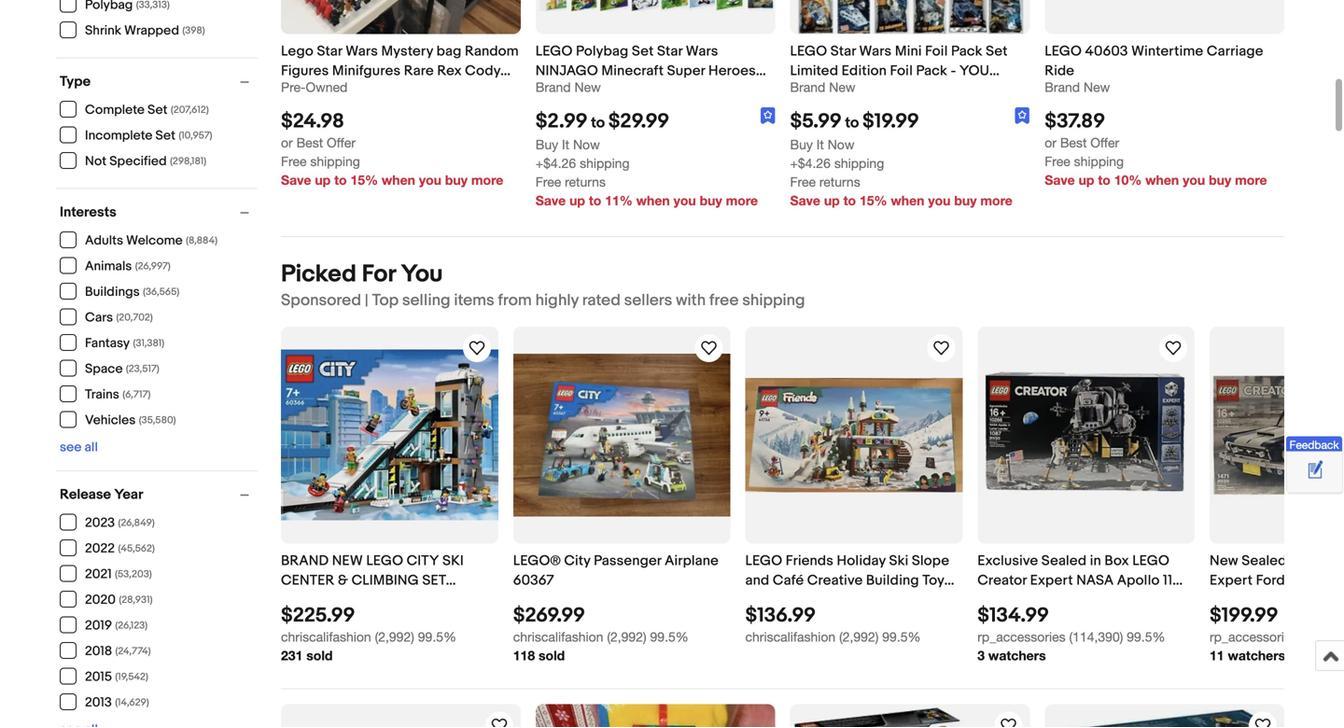 Task type: describe. For each thing, give the bounding box(es) containing it.
$225.99
[[281, 604, 355, 628]]

and
[[746, 572, 770, 589]]

watch lego® city passenger airplane 60367 image
[[698, 337, 720, 359]]

mini
[[895, 43, 922, 60]]

(6,717)
[[123, 389, 151, 401]]

lego friends holiday ski slope and café creative building toy 41756- new release heading
[[746, 553, 955, 609]]

not
[[85, 154, 107, 169]]

15% inside the buy it now +$4.26 shipping free returns save up to 15% when you buy more
[[860, 193, 888, 208]]

save inside $24.98 or best offer free shipping save up to 15% when you buy more
[[281, 172, 311, 187]]

2015 (19,542)
[[85, 669, 148, 685]]

watch lego speed champions 1970 ferrari 512 m 76914 sports red race car, ferrari toy image
[[488, 715, 511, 727]]

incomplete
[[85, 128, 153, 144]]

2020 (28,931)
[[85, 592, 153, 608]]

2023 (26,849)
[[85, 515, 155, 531]]

lego
[[281, 43, 314, 60]]

free inside $37.89 or best offer free shipping save up to 10% when you buy more
[[1045, 153, 1071, 169]]

you inside $37.89 or best offer free shipping save up to 10% when you buy more
[[1183, 172, 1206, 187]]

slope
[[912, 553, 950, 570]]

creator
[[978, 572, 1027, 589]]

release year button
[[60, 486, 258, 503]]

shipping inside picked for you sponsored | top selling items from highly rated sellers with free shipping
[[743, 291, 805, 310]]

super
[[667, 63, 705, 79]]

watchers inside $199.99 rp_accessories (114,39 11 watchers
[[1228, 648, 1286, 663]]

or for $24.98
[[281, 135, 293, 150]]

$37.89
[[1045, 109, 1106, 133]]

15% inside $24.98 or best offer free shipping save up to 15% when you buy more
[[351, 172, 378, 187]]

1 horizontal spatial foil
[[925, 43, 948, 60]]

$199.99 rp_accessories (114,39 11 watchers
[[1210, 604, 1345, 663]]

when inside the buy it now +$4.26 shipping free returns save up to 15% when you buy more
[[891, 193, 925, 208]]

lego polybag set star wars ninjago minecraft super heroes friends  - you choose link
[[536, 42, 775, 99]]

to inside $24.98 or best offer free shipping save up to 15% when you buy more
[[334, 172, 347, 187]]

fantasy (31,381)
[[85, 336, 164, 352]]

brand new for $5.99
[[790, 79, 856, 95]]

in for lego
[[1090, 553, 1102, 570]]

&
[[338, 572, 348, 589]]

2013 (14,629)
[[85, 695, 149, 711]]

new sealed in box lego creator expert ford mustang 10265 image
[[1210, 327, 1345, 544]]

creative
[[807, 572, 863, 589]]

sponsored
[[281, 291, 361, 310]]

polybag
[[576, 43, 629, 60]]

top
[[372, 291, 399, 310]]

(298,181)
[[170, 155, 206, 168]]

watch lego 1974 porsche 911 turbo 3.0 speed champions (75895) image
[[997, 715, 1020, 727]]

returns for $2.99
[[565, 174, 606, 189]]

lego star wars mini foil pack set limited edition foil pack - you choose link
[[790, 42, 1030, 99]]

buildings (36,565)
[[85, 284, 180, 300]]

buy inside $24.98 or best offer free shipping save up to 15% when you buy more
[[445, 172, 468, 187]]

$136.99
[[746, 604, 816, 628]]

fantasy
[[85, 336, 130, 352]]

lego star wars mini foil pack set limited edition foil pack - you choose image
[[790, 0, 1030, 34]]

rp_accessories inside $199.99 rp_accessories (114,39 11 watchers
[[1210, 629, 1298, 645]]

when inside $24.98 or best offer free shipping save up to 15% when you buy more
[[382, 172, 415, 187]]

$19.99
[[863, 109, 920, 133]]

complete
[[85, 102, 145, 118]]

wintertime
[[1132, 43, 1204, 60]]

see
[[60, 440, 82, 456]]

41756-
[[746, 592, 789, 609]]

lego inside brand new lego city ski center & climbing set #60366 buidling kit 1045 pcs $225.99 chriscalifashion (2,992) 99.5% 231 sold
[[366, 553, 403, 570]]

star inside lego polybag set star wars ninjago minecraft super heroes friends  - you choose
[[657, 43, 683, 60]]

lego star wars mini foil pack set limited edition foil pack - you choose
[[790, 43, 1008, 99]]

(2,992) inside lego friends holiday ski slope and café creative building toy 41756- new release $136.99 chriscalifashion (2,992) 99.5%
[[840, 629, 879, 645]]

watch lego hot rod blue fury 40409 image
[[1252, 715, 1275, 727]]

free inside the buy it now +$4.26 shipping free returns save up to 15% when you buy more
[[790, 174, 816, 189]]

+$4.26 for $5.99
[[790, 155, 831, 171]]

choose inside lego polybag set star wars ninjago minecraft super heroes friends  - you choose
[[629, 82, 689, 99]]

(28,931)
[[119, 594, 153, 606]]

231
[[281, 648, 303, 663]]

lego for lego 40603 wintertime carriage ride brand new
[[1045, 43, 1082, 60]]

climbing
[[352, 572, 419, 589]]

new inside new sealed in box le
[[1210, 553, 1239, 570]]

(19,542)
[[115, 671, 148, 683]]

minifgures
[[332, 63, 401, 79]]

11 inside $199.99 rp_accessories (114,39 11 watchers
[[1210, 648, 1225, 663]]

10266
[[1063, 592, 1101, 609]]

le
[[1333, 553, 1345, 570]]

$134.99
[[978, 604, 1049, 628]]

(45,562)
[[118, 543, 155, 555]]

lego hot rod blue fury 40409 image
[[1045, 710, 1285, 727]]

brand for $5.99
[[790, 79, 826, 95]]

3
[[978, 648, 985, 663]]

$5.99
[[790, 109, 842, 133]]

99.5% inside brand new lego city ski center & climbing set #60366 buidling kit 1045 pcs $225.99 chriscalifashion (2,992) 99.5% 231 sold
[[418, 629, 457, 645]]

picked
[[281, 260, 357, 289]]

offer for $37.89
[[1091, 135, 1120, 150]]

buy for $5.99
[[790, 137, 813, 152]]

watchers inside exclusive sealed in box lego creator expert nasa apollo 11 lunar lander 10266 $134.99 rp_accessories (114,390) 99.5% 3 watchers
[[989, 648, 1046, 663]]

2020
[[85, 592, 116, 608]]

specified
[[109, 154, 167, 169]]

wars for $5.99
[[860, 43, 892, 60]]

or for $37.89
[[1045, 135, 1057, 150]]

lego speed champions 1970 ferrari 512 m 76914 sports red race car, ferrari toy image
[[281, 705, 521, 727]]

sold inside brand new lego city ski center & climbing set #60366 buidling kit 1045 pcs $225.99 chriscalifashion (2,992) 99.5% 231 sold
[[306, 648, 333, 663]]

best for $24.98
[[297, 135, 323, 150]]

brand
[[281, 553, 329, 570]]

box for lego
[[1105, 553, 1130, 570]]

trains
[[85, 387, 119, 403]]

2018 (24,774)
[[85, 644, 151, 660]]

0 horizontal spatial pack
[[916, 63, 948, 79]]

mystery
[[381, 43, 433, 60]]

(24,774)
[[115, 646, 151, 658]]

more inside $37.89 or best offer free shipping save up to 10% when you buy more
[[1235, 172, 1268, 187]]

vehicles (35,580)
[[85, 413, 176, 429]]

lego friends holiday ski slope and café creative building toy 41756- new release image
[[746, 378, 963, 492]]

now for $2.99
[[573, 137, 600, 152]]

pre-owned
[[281, 79, 348, 95]]

random
[[465, 43, 519, 60]]

returns for $5.99
[[820, 174, 861, 189]]

save inside $37.89 or best offer free shipping save up to 10% when you buy more
[[1045, 172, 1075, 187]]

(26,123)
[[115, 620, 148, 632]]

2023
[[85, 515, 115, 531]]

cars
[[85, 310, 113, 326]]

2019 (26,123)
[[85, 618, 148, 634]]

- inside lego star wars mini foil pack set limited edition foil pack - you choose
[[951, 63, 957, 79]]

to inside $37.89 or best offer free shipping save up to 10% when you buy more
[[1098, 172, 1111, 187]]

buy inside $37.89 or best offer free shipping save up to 10% when you buy more
[[1209, 172, 1232, 187]]

limited
[[790, 63, 839, 79]]

more inside $24.98 or best offer free shipping save up to 15% when you buy more
[[471, 172, 504, 187]]

rated
[[582, 291, 621, 310]]

vehicles
[[85, 413, 136, 429]]

lego inside exclusive sealed in box lego creator expert nasa apollo 11 lunar lander 10266 $134.99 rp_accessories (114,390) 99.5% 3 watchers
[[1133, 553, 1170, 570]]

buy inside buy it now +$4.26 shipping free returns save up to 11% when you buy more
[[700, 193, 722, 208]]

(26,849)
[[118, 517, 155, 529]]

wars inside lego polybag set star wars ninjago minecraft super heroes friends  - you choose
[[686, 43, 719, 60]]

99.5% inside $269.99 chriscalifashion (2,992) 99.5% 118 sold
[[650, 629, 689, 645]]

lego polybag set star wars ninjago minecraft super heroes friends  - you choose image
[[536, 0, 775, 11]]

save inside the buy it now +$4.26 shipping free returns save up to 15% when you buy more
[[790, 193, 821, 208]]

up inside the buy it now +$4.26 shipping free returns save up to 15% when you buy more
[[824, 193, 840, 208]]

lego®
[[513, 553, 561, 570]]

99.5% inside exclusive sealed in box lego creator expert nasa apollo 11 lunar lander 10266 $134.99 rp_accessories (114,390) 99.5% 3 watchers
[[1127, 629, 1166, 645]]

brand new for $2.99
[[536, 79, 601, 95]]

animals
[[85, 259, 132, 275]]

type
[[60, 73, 91, 90]]

lego for lego star wars mini foil pack set limited edition foil pack - you choose
[[790, 43, 828, 60]]

sold inside $269.99 chriscalifashion (2,992) 99.5% 118 sold
[[539, 648, 565, 663]]

buy for $2.99
[[536, 137, 558, 152]]

cars (20,702)
[[85, 310, 153, 326]]

ninjago
[[536, 63, 598, 79]]

highly
[[536, 291, 579, 310]]

lego christmas holiday winter limited edition lego exclusive set pick! nib image
[[536, 705, 775, 727]]

new up $5.99 to $19.99
[[829, 79, 856, 95]]

$29.99
[[609, 109, 670, 133]]

watch exclusive sealed in box lego creator expert nasa apollo 11 lunar lander 10266 image
[[1162, 337, 1185, 359]]

wrapped
[[124, 23, 179, 39]]

new sealed in box le heading
[[1210, 553, 1345, 589]]

rare
[[404, 63, 434, 79]]

animals (26,997)
[[85, 259, 171, 275]]

lego® city passenger airplane 60367 heading
[[513, 553, 719, 589]]

+$4.26 for $2.99
[[536, 155, 576, 171]]

set up incomplete set (10,957) on the left top
[[148, 102, 168, 118]]

up inside $37.89 or best offer free shipping save up to 10% when you buy more
[[1079, 172, 1095, 187]]

11 inside exclusive sealed in box lego creator expert nasa apollo 11 lunar lander 10266 $134.99 rp_accessories (114,390) 99.5% 3 watchers
[[1163, 572, 1173, 589]]

buy it now +$4.26 shipping free returns save up to 11% when you buy more
[[536, 137, 758, 208]]

chriscalifashion inside lego friends holiday ski slope and café creative building toy 41756- new release $136.99 chriscalifashion (2,992) 99.5%
[[746, 629, 836, 645]]

heroes
[[709, 63, 756, 79]]

new inside lego friends holiday ski slope and café creative building toy 41756- new release $136.99 chriscalifashion (2,992) 99.5%
[[792, 592, 823, 609]]

pre-
[[281, 79, 306, 95]]

it for $2.99
[[562, 137, 570, 152]]



Task type: vqa. For each thing, say whether or not it's contained in the screenshot.


Task type: locate. For each thing, give the bounding box(es) containing it.
0 horizontal spatial +$4.26
[[536, 155, 576, 171]]

2 star from the left
[[657, 43, 683, 60]]

shipping up 11%
[[580, 155, 630, 171]]

lego for lego friends holiday ski slope and café creative building toy 41756- new release $136.99 chriscalifashion (2,992) 99.5%
[[746, 553, 783, 570]]

1 vertical spatial pack
[[916, 63, 948, 79]]

building
[[866, 572, 919, 589]]

it for $5.99
[[817, 137, 824, 152]]

$24.98
[[281, 109, 344, 133]]

choose inside lego star wars mini foil pack set limited edition foil pack - you choose
[[790, 82, 850, 99]]

0 horizontal spatial offer
[[327, 135, 356, 150]]

chriscalifashion inside $269.99 chriscalifashion (2,992) 99.5% 118 sold
[[513, 629, 604, 645]]

2 in from the left
[[1291, 553, 1302, 570]]

lego friends holiday ski slope and café creative building toy 41756- new release $136.99 chriscalifashion (2,992) 99.5%
[[746, 553, 950, 645]]

buy down $2.99
[[536, 137, 558, 152]]

chriscalifashion down $225.99
[[281, 629, 371, 645]]

+$4.26 inside the buy it now +$4.26 shipping free returns save up to 15% when you buy more
[[790, 155, 831, 171]]

(2,992) down the lego® city passenger airplane 60367 link
[[607, 629, 647, 645]]

save down $5.99
[[790, 193, 821, 208]]

new inside brand new lego city ski center & climbing set #60366 buidling kit 1045 pcs $225.99 chriscalifashion (2,992) 99.5% 231 sold
[[332, 553, 363, 570]]

99.5% inside lego friends holiday ski slope and café creative building toy 41756- new release $136.99 chriscalifashion (2,992) 99.5%
[[883, 629, 921, 645]]

3 99.5% from the left
[[883, 629, 921, 645]]

up left 11%
[[570, 193, 585, 208]]

0 horizontal spatial box
[[1105, 553, 1130, 570]]

shipping down $5.99 to $19.99
[[835, 155, 884, 171]]

returns up 11%
[[565, 174, 606, 189]]

free inside $24.98 or best offer free shipping save up to 15% when you buy more
[[281, 153, 307, 169]]

0 horizontal spatial choose
[[629, 82, 689, 99]]

box inside new sealed in box le
[[1305, 553, 1330, 570]]

2 horizontal spatial chriscalifashion
[[746, 629, 836, 645]]

now down $2.99 to $29.99
[[573, 137, 600, 152]]

shrink
[[85, 23, 121, 39]]

1 horizontal spatial pack
[[952, 43, 983, 60]]

1 horizontal spatial new
[[792, 592, 823, 609]]

1 rp_accessories from the left
[[978, 629, 1066, 645]]

2 watchers from the left
[[1228, 648, 1286, 663]]

to left 11%
[[589, 193, 602, 208]]

returns inside buy it now +$4.26 shipping free returns save up to 11% when you buy more
[[565, 174, 606, 189]]

to down '$24.98'
[[334, 172, 347, 187]]

(2,992) down 'release'
[[840, 629, 879, 645]]

sealed inside exclusive sealed in box lego creator expert nasa apollo 11 lunar lander 10266 $134.99 rp_accessories (114,390) 99.5% 3 watchers
[[1042, 553, 1087, 570]]

0 horizontal spatial wars
[[346, 43, 378, 60]]

1 horizontal spatial in
[[1291, 553, 1302, 570]]

bag
[[437, 43, 462, 60]]

1 chriscalifashion from the left
[[281, 629, 371, 645]]

2 best from the left
[[1061, 135, 1087, 150]]

lego 1974 porsche 911 turbo 3.0 speed champions (75895) image
[[790, 705, 1030, 727]]

to inside buy it now +$4.26 shipping free returns save up to 11% when you buy more
[[589, 193, 602, 208]]

99.5% down the 1045 in the left of the page
[[418, 629, 457, 645]]

brand inside lego 40603 wintertime carriage ride brand new
[[1045, 79, 1080, 95]]

1 horizontal spatial offer
[[1091, 135, 1120, 150]]

1 best from the left
[[297, 135, 323, 150]]

lego inside lego polybag set star wars ninjago minecraft super heroes friends  - you choose
[[536, 43, 573, 60]]

up left 10% on the top of the page
[[1079, 172, 1095, 187]]

set
[[632, 43, 654, 60], [986, 43, 1008, 60], [148, 102, 168, 118], [155, 128, 176, 144]]

watchers down $199.99
[[1228, 648, 1286, 663]]

lego up and
[[746, 553, 783, 570]]

save down '$24.98'
[[281, 172, 311, 187]]

free
[[710, 291, 739, 310]]

0 vertical spatial new
[[332, 553, 363, 570]]

1 horizontal spatial chriscalifashion
[[513, 629, 604, 645]]

1 (2,992) from the left
[[375, 629, 414, 645]]

sealed for new
[[1242, 553, 1287, 570]]

exclusive
[[978, 553, 1039, 570]]

0 vertical spatial 15%
[[351, 172, 378, 187]]

1 horizontal spatial sealed
[[1242, 553, 1287, 570]]

or
[[281, 135, 293, 150], [1045, 135, 1057, 150]]

1 sold from the left
[[306, 648, 333, 663]]

interests button
[[60, 204, 258, 221]]

0 vertical spatial foil
[[925, 43, 948, 60]]

lego up limited
[[790, 43, 828, 60]]

(398)
[[182, 25, 205, 37]]

exclusive sealed in box lego creator expert nasa apollo 11 lunar lander 10266 image
[[978, 368, 1195, 503]]

now
[[573, 137, 600, 152], [828, 137, 855, 152]]

city
[[407, 553, 439, 570]]

lego up the 'ride'
[[1045, 43, 1082, 60]]

(2,992)
[[375, 629, 414, 645], [607, 629, 647, 645], [840, 629, 879, 645]]

lego star wars mystery bag random figures minifgures rare rex cody fox + $30+ image
[[281, 0, 521, 34]]

0 vertical spatial pack
[[952, 43, 983, 60]]

to right $5.99
[[845, 114, 859, 132]]

1 horizontal spatial buy
[[790, 137, 813, 152]]

0 vertical spatial friends
[[536, 82, 584, 99]]

rp_accessories down $199.99
[[1210, 629, 1298, 645]]

2 +$4.26 from the left
[[790, 155, 831, 171]]

15% down $19.99
[[860, 193, 888, 208]]

(114,39
[[1302, 629, 1345, 645]]

in inside exclusive sealed in box lego creator expert nasa apollo 11 lunar lander 10266 $134.99 rp_accessories (114,390) 99.5% 3 watchers
[[1090, 553, 1102, 570]]

2 or from the left
[[1045, 135, 1057, 150]]

1 vertical spatial new
[[792, 592, 823, 609]]

2 offer from the left
[[1091, 135, 1120, 150]]

2 brand from the left
[[790, 79, 826, 95]]

0 horizontal spatial (2,992)
[[375, 629, 414, 645]]

to right $2.99
[[591, 114, 605, 132]]

lego inside lego star wars mini foil pack set limited edition foil pack - you choose
[[790, 43, 828, 60]]

free down '$24.98'
[[281, 153, 307, 169]]

brand new
[[536, 79, 601, 95], [790, 79, 856, 95]]

set right mini
[[986, 43, 1008, 60]]

1 watchers from the left
[[989, 648, 1046, 663]]

shipping inside $24.98 or best offer free shipping save up to 15% when you buy more
[[310, 153, 360, 169]]

shipping down '$24.98'
[[310, 153, 360, 169]]

star inside lego star wars mystery bag random figures minifgures rare rex cody fox + $30+
[[317, 43, 342, 60]]

rp_accessories inside exclusive sealed in box lego creator expert nasa apollo 11 lunar lander 10266 $134.99 rp_accessories (114,390) 99.5% 3 watchers
[[978, 629, 1066, 645]]

2 returns from the left
[[820, 174, 861, 189]]

it inside the buy it now +$4.26 shipping free returns save up to 15% when you buy more
[[817, 137, 824, 152]]

best down '$24.98'
[[297, 135, 323, 150]]

now for $5.99
[[828, 137, 855, 152]]

1 horizontal spatial watchers
[[1228, 648, 1286, 663]]

2015
[[85, 669, 112, 685]]

best inside $37.89 or best offer free shipping save up to 10% when you buy more
[[1061, 135, 1087, 150]]

1 horizontal spatial now
[[828, 137, 855, 152]]

to inside the buy it now +$4.26 shipping free returns save up to 15% when you buy more
[[844, 193, 856, 208]]

1 horizontal spatial 11
[[1210, 648, 1225, 663]]

1 brand new from the left
[[536, 79, 601, 95]]

save inside buy it now +$4.26 shipping free returns save up to 11% when you buy more
[[536, 193, 566, 208]]

free down the $37.89
[[1045, 153, 1071, 169]]

buy down $5.99
[[790, 137, 813, 152]]

1 horizontal spatial choose
[[790, 82, 850, 99]]

when inside buy it now +$4.26 shipping free returns save up to 11% when you buy more
[[636, 193, 670, 208]]

+$4.26
[[536, 155, 576, 171], [790, 155, 831, 171]]

release year
[[60, 486, 143, 503]]

2019
[[85, 618, 112, 634]]

0 horizontal spatial 15%
[[351, 172, 378, 187]]

returns down $5.99 to $19.99
[[820, 174, 861, 189]]

lego for lego polybag set star wars ninjago minecraft super heroes friends  - you choose
[[536, 43, 573, 60]]

you
[[419, 172, 442, 187], [1183, 172, 1206, 187], [674, 193, 696, 208], [928, 193, 951, 208]]

0 horizontal spatial sealed
[[1042, 553, 1087, 570]]

brand for $2.99
[[536, 79, 571, 95]]

1 vertical spatial -
[[587, 82, 592, 99]]

when inside $37.89 or best offer free shipping save up to 10% when you buy more
[[1146, 172, 1179, 187]]

3 chriscalifashion from the left
[[746, 629, 836, 645]]

(2,992) inside $269.99 chriscalifashion (2,992) 99.5% 118 sold
[[607, 629, 647, 645]]

you inside lego polybag set star wars ninjago minecraft super heroes friends  - you choose
[[596, 82, 626, 99]]

1 choose from the left
[[629, 82, 689, 99]]

lego 40603 wintertime carriage ride heading
[[1045, 43, 1264, 79]]

free inside buy it now +$4.26 shipping free returns save up to 11% when you buy more
[[536, 174, 561, 189]]

1 brand from the left
[[536, 79, 571, 95]]

in for le
[[1291, 553, 1302, 570]]

expert
[[1030, 572, 1074, 589]]

or down the $37.89
[[1045, 135, 1057, 150]]

foil down mini
[[890, 63, 913, 79]]

(23,517)
[[126, 363, 159, 375]]

sealed up expert
[[1042, 553, 1087, 570]]

brand new lego city ski center & climbing set #60366 buidling kit 1045 pcs image
[[281, 350, 498, 521]]

2 rp_accessories from the left
[[1210, 629, 1298, 645]]

1 in from the left
[[1090, 553, 1102, 570]]

0 horizontal spatial 11
[[1163, 572, 1173, 589]]

4 99.5% from the left
[[1127, 629, 1166, 645]]

1 99.5% from the left
[[418, 629, 457, 645]]

new sealed in box le link
[[1210, 551, 1345, 591]]

offer down the $37.89
[[1091, 135, 1120, 150]]

1 horizontal spatial or
[[1045, 135, 1057, 150]]

1 horizontal spatial brand
[[790, 79, 826, 95]]

up down $5.99
[[824, 193, 840, 208]]

new up $199.99
[[1210, 553, 1239, 570]]

lego star wars mini foil pack set limited edition foil pack - you choose heading
[[790, 43, 1008, 99]]

(36,565)
[[143, 286, 180, 298]]

0 vertical spatial -
[[951, 63, 957, 79]]

café
[[773, 572, 804, 589]]

60367
[[513, 572, 554, 589]]

+$4.26 down $2.99
[[536, 155, 576, 171]]

1 horizontal spatial wars
[[686, 43, 719, 60]]

watchers right 3
[[989, 648, 1046, 663]]

or down '$24.98'
[[281, 135, 293, 150]]

2 99.5% from the left
[[650, 629, 689, 645]]

lego friends holiday ski slope and café creative building toy 41756- new release link
[[746, 551, 963, 609]]

shipping inside the buy it now +$4.26 shipping free returns save up to 15% when you buy more
[[835, 155, 884, 171]]

0 vertical spatial you
[[960, 63, 990, 79]]

15% down $30+
[[351, 172, 378, 187]]

in left the le
[[1291, 553, 1302, 570]]

2021 (53,203)
[[85, 567, 152, 583]]

it down $2.99
[[562, 137, 570, 152]]

more inside the buy it now +$4.26 shipping free returns save up to 15% when you buy more
[[981, 193, 1013, 208]]

0 horizontal spatial brand new
[[536, 79, 601, 95]]

(2,992) inside brand new lego city ski center & climbing set #60366 buidling kit 1045 pcs $225.99 chriscalifashion (2,992) 99.5% 231 sold
[[375, 629, 414, 645]]

2 horizontal spatial wars
[[860, 43, 892, 60]]

shrink wrapped (398)
[[85, 23, 205, 39]]

new inside lego 40603 wintertime carriage ride brand new
[[1084, 79, 1110, 95]]

2 chriscalifashion from the left
[[513, 629, 604, 645]]

wars up minifgures
[[346, 43, 378, 60]]

chriscalifashion inside brand new lego city ski center & climbing set #60366 buidling kit 1045 pcs $225.99 chriscalifashion (2,992) 99.5% 231 sold
[[281, 629, 371, 645]]

1 horizontal spatial 15%
[[860, 193, 888, 208]]

1 +$4.26 from the left
[[536, 155, 576, 171]]

1 horizontal spatial -
[[951, 63, 957, 79]]

interests
[[60, 204, 117, 221]]

brand up $5.99
[[790, 79, 826, 95]]

0 horizontal spatial sold
[[306, 648, 333, 663]]

1 returns from the left
[[565, 174, 606, 189]]

set left (10,957)
[[155, 128, 176, 144]]

lego star wars mystery bag random figures minifgures rare rex cody fox + $30+ heading
[[281, 43, 519, 99]]

items
[[454, 291, 495, 310]]

you down lego star wars mini foil pack set limited edition foil pack - you choose image
[[960, 63, 990, 79]]

1 vertical spatial 15%
[[860, 193, 888, 208]]

2021
[[85, 567, 112, 583]]

new up $2.99 to $29.99
[[575, 79, 601, 95]]

1 it from the left
[[562, 137, 570, 152]]

1 buy from the left
[[536, 137, 558, 152]]

1 vertical spatial you
[[596, 82, 626, 99]]

now inside buy it now +$4.26 shipping free returns save up to 11% when you buy more
[[573, 137, 600, 152]]

figures
[[281, 63, 329, 79]]

1 wars from the left
[[346, 43, 378, 60]]

best for $37.89
[[1061, 135, 1087, 150]]

1 sealed from the left
[[1042, 553, 1087, 570]]

2 (2,992) from the left
[[607, 629, 647, 645]]

star up super
[[657, 43, 683, 60]]

(14,629)
[[115, 697, 149, 709]]

1 or from the left
[[281, 135, 293, 150]]

best down the $37.89
[[1061, 135, 1087, 150]]

1 horizontal spatial star
[[657, 43, 683, 60]]

sold right 118 at the bottom of the page
[[539, 648, 565, 663]]

to inside $5.99 to $19.99
[[845, 114, 859, 132]]

year
[[114, 486, 143, 503]]

or inside $37.89 or best offer free shipping save up to 10% when you buy more
[[1045, 135, 1057, 150]]

new down café on the bottom of the page
[[792, 592, 823, 609]]

it inside buy it now +$4.26 shipping free returns save up to 11% when you buy more
[[562, 137, 570, 152]]

sealed for exclusive
[[1042, 553, 1087, 570]]

0 horizontal spatial now
[[573, 137, 600, 152]]

11%
[[605, 193, 633, 208]]

0 horizontal spatial best
[[297, 135, 323, 150]]

watch brand new lego city ski center & climbing set #60366 buidling kit 1045 pcs image
[[466, 337, 488, 359]]

friends down ninjago
[[536, 82, 584, 99]]

watch lego friends holiday ski slope and café creative building toy 41756- new release image
[[930, 337, 953, 359]]

sealed up $199.99
[[1242, 553, 1287, 570]]

to left 10% on the top of the page
[[1098, 172, 1111, 187]]

2 wars from the left
[[686, 43, 719, 60]]

2 box from the left
[[1305, 553, 1330, 570]]

friends inside lego polybag set star wars ninjago minecraft super heroes friends  - you choose
[[536, 82, 584, 99]]

more
[[471, 172, 504, 187], [1235, 172, 1268, 187], [726, 193, 758, 208], [981, 193, 1013, 208]]

0 horizontal spatial -
[[587, 82, 592, 99]]

save down the $37.89
[[1045, 172, 1075, 187]]

set inside lego star wars mini foil pack set limited edition foil pack - you choose
[[986, 43, 1008, 60]]

0 horizontal spatial in
[[1090, 553, 1102, 570]]

- inside lego polybag set star wars ninjago minecraft super heroes friends  - you choose
[[587, 82, 592, 99]]

(31,381)
[[133, 338, 164, 350]]

wars up super
[[686, 43, 719, 60]]

free down $2.99
[[536, 174, 561, 189]]

0 horizontal spatial star
[[317, 43, 342, 60]]

2 sold from the left
[[539, 648, 565, 663]]

0 horizontal spatial or
[[281, 135, 293, 150]]

1 horizontal spatial +$4.26
[[790, 155, 831, 171]]

up inside $24.98 or best offer free shipping save up to 15% when you buy more
[[315, 172, 331, 187]]

brand new up $2.99
[[536, 79, 601, 95]]

pcs
[[447, 592, 471, 609]]

(10,957)
[[179, 130, 212, 142]]

lego up climbing
[[366, 553, 403, 570]]

0 horizontal spatial it
[[562, 137, 570, 152]]

incomplete set (10,957)
[[85, 128, 212, 144]]

2 horizontal spatial brand
[[1045, 79, 1080, 95]]

chriscalifashion down "$269.99"
[[513, 629, 604, 645]]

friends inside lego friends holiday ski slope and café creative building toy 41756- new release $136.99 chriscalifashion (2,992) 99.5%
[[786, 553, 834, 570]]

welcome
[[126, 233, 183, 249]]

lego up the apollo
[[1133, 553, 1170, 570]]

0 horizontal spatial rp_accessories
[[978, 629, 1066, 645]]

99.5% down "building"
[[883, 629, 921, 645]]

shipping inside $37.89 or best offer free shipping save up to 10% when you buy more
[[1074, 153, 1124, 169]]

best inside $24.98 or best offer free shipping save up to 15% when you buy more
[[297, 135, 323, 150]]

0 horizontal spatial buy
[[536, 137, 558, 152]]

star up the "figures"
[[317, 43, 342, 60]]

+$4.26 down $5.99
[[790, 155, 831, 171]]

pack down mini
[[916, 63, 948, 79]]

buy inside the buy it now +$4.26 shipping free returns save up to 15% when you buy more
[[955, 193, 977, 208]]

$269.99 chriscalifashion (2,992) 99.5% 118 sold
[[513, 604, 689, 663]]

airplane
[[665, 553, 719, 570]]

lego polybag set star wars ninjago minecraft super heroes friends  - you choose heading
[[536, 43, 766, 99]]

2 horizontal spatial (2,992)
[[840, 629, 879, 645]]

offer inside $37.89 or best offer free shipping save up to 10% when you buy more
[[1091, 135, 1120, 150]]

exclusive sealed in box lego creator expert nasa apollo 11 lunar lander 10266 heading
[[978, 553, 1183, 609]]

now inside the buy it now +$4.26 shipping free returns save up to 15% when you buy more
[[828, 137, 855, 152]]

trains (6,717)
[[85, 387, 151, 403]]

buy
[[445, 172, 468, 187], [1209, 172, 1232, 187], [700, 193, 722, 208], [955, 193, 977, 208]]

owned
[[306, 79, 348, 95]]

offer down '$24.98'
[[327, 135, 356, 150]]

to down $5.99 to $19.99
[[844, 193, 856, 208]]

1 star from the left
[[317, 43, 342, 60]]

you
[[401, 260, 443, 289]]

wars up edition on the right
[[860, 43, 892, 60]]

pack right mini
[[952, 43, 983, 60]]

or inside $24.98 or best offer free shipping save up to 15% when you buy more
[[281, 135, 293, 150]]

wars for $24.98
[[346, 43, 378, 60]]

15%
[[351, 172, 378, 187], [860, 193, 888, 208]]

now down $5.99 to $19.99
[[828, 137, 855, 152]]

sealed inside new sealed in box le
[[1242, 553, 1287, 570]]

set inside lego polybag set star wars ninjago minecraft super heroes friends  - you choose
[[632, 43, 654, 60]]

3 wars from the left
[[860, 43, 892, 60]]

brand new lego city ski center & climbing set #60366 buidling kit 1045 pcs $225.99 chriscalifashion (2,992) 99.5% 231 sold
[[281, 553, 471, 663]]

wars inside lego star wars mini foil pack set limited edition foil pack - you choose
[[860, 43, 892, 60]]

buy inside the buy it now +$4.26 shipping free returns save up to 15% when you buy more
[[790, 137, 813, 152]]

it down $5.99
[[817, 137, 824, 152]]

shipping up 10% on the top of the page
[[1074, 153, 1124, 169]]

star inside lego star wars mini foil pack set limited edition foil pack - you choose
[[831, 43, 856, 60]]

- down ninjago
[[587, 82, 592, 99]]

edition
[[842, 63, 887, 79]]

lego 40603 wintertime carriage ride image
[[1045, 0, 1285, 4]]

rp_accessories
[[978, 629, 1066, 645], [1210, 629, 1298, 645]]

you inside $24.98 or best offer free shipping save up to 15% when you buy more
[[419, 172, 442, 187]]

2013
[[85, 695, 112, 711]]

11 down $199.99
[[1210, 648, 1225, 663]]

1 now from the left
[[573, 137, 600, 152]]

11 right the apollo
[[1163, 572, 1173, 589]]

1 vertical spatial foil
[[890, 63, 913, 79]]

when
[[382, 172, 415, 187], [1146, 172, 1179, 187], [636, 193, 670, 208], [891, 193, 925, 208]]

more inside buy it now +$4.26 shipping free returns save up to 11% when you buy more
[[726, 193, 758, 208]]

40603
[[1085, 43, 1129, 60]]

- down lego star wars mini foil pack set limited edition foil pack - you choose image
[[951, 63, 957, 79]]

apollo
[[1117, 572, 1160, 589]]

(2,992) down the 'kit'
[[375, 629, 414, 645]]

1 horizontal spatial (2,992)
[[607, 629, 647, 645]]

1 horizontal spatial friends
[[786, 553, 834, 570]]

shipping inside buy it now +$4.26 shipping free returns save up to 11% when you buy more
[[580, 155, 630, 171]]

(20,702)
[[116, 312, 153, 324]]

0 horizontal spatial you
[[596, 82, 626, 99]]

2 it from the left
[[817, 137, 824, 152]]

to inside $2.99 to $29.99
[[591, 114, 605, 132]]

#60366
[[281, 592, 332, 609]]

$199.99
[[1210, 604, 1279, 628]]

$24.98 or best offer free shipping save up to 15% when you buy more
[[281, 109, 504, 187]]

offer for $24.98
[[327, 135, 356, 150]]

0 horizontal spatial new
[[332, 553, 363, 570]]

1 horizontal spatial brand new
[[790, 79, 856, 95]]

1 vertical spatial friends
[[786, 553, 834, 570]]

all
[[85, 440, 98, 456]]

3 star from the left
[[831, 43, 856, 60]]

$5.99 to $19.99
[[790, 109, 920, 133]]

2 buy from the left
[[790, 137, 813, 152]]

you inside the buy it now +$4.26 shipping free returns save up to 15% when you buy more
[[928, 193, 951, 208]]

new sealed in box le
[[1210, 553, 1345, 589]]

chriscalifashion
[[281, 629, 371, 645], [513, 629, 604, 645], [746, 629, 836, 645]]

2018
[[85, 644, 112, 660]]

choose down minecraft
[[629, 82, 689, 99]]

99.5% right (114,390)
[[1127, 629, 1166, 645]]

1 horizontal spatial it
[[817, 137, 824, 152]]

choose down limited
[[790, 82, 850, 99]]

sold right 231
[[306, 648, 333, 663]]

2 sealed from the left
[[1242, 553, 1287, 570]]

1 horizontal spatial rp_accessories
[[1210, 629, 1298, 645]]

brand new up $5.99
[[790, 79, 856, 95]]

selling
[[402, 291, 451, 310]]

0 horizontal spatial watchers
[[989, 648, 1046, 663]]

box left the le
[[1305, 553, 1330, 570]]

buy inside buy it now +$4.26 shipping free returns save up to 11% when you buy more
[[536, 137, 558, 152]]

3 brand from the left
[[1045, 79, 1080, 95]]

star up edition on the right
[[831, 43, 856, 60]]

you inside lego star wars mini foil pack set limited edition foil pack - you choose
[[960, 63, 990, 79]]

lego up ninjago
[[536, 43, 573, 60]]

up inside buy it now +$4.26 shipping free returns save up to 11% when you buy more
[[570, 193, 585, 208]]

sold
[[306, 648, 333, 663], [539, 648, 565, 663]]

rp_accessories down $134.99
[[978, 629, 1066, 645]]

10%
[[1115, 172, 1142, 187]]

2022 (45,562)
[[85, 541, 155, 557]]

foil right mini
[[925, 43, 948, 60]]

2 brand new from the left
[[790, 79, 856, 95]]

1 offer from the left
[[327, 135, 356, 150]]

wars inside lego star wars mystery bag random figures minifgures rare rex cody fox + $30+
[[346, 43, 378, 60]]

shipping right the free
[[743, 291, 805, 310]]

1 box from the left
[[1105, 553, 1130, 570]]

0 horizontal spatial brand
[[536, 79, 571, 95]]

friends up café on the bottom of the page
[[786, 553, 834, 570]]

0 horizontal spatial returns
[[565, 174, 606, 189]]

brand up $2.99
[[536, 79, 571, 95]]

$269.99
[[513, 604, 585, 628]]

1 vertical spatial 11
[[1210, 648, 1225, 663]]

0 horizontal spatial chriscalifashion
[[281, 629, 371, 645]]

offer inside $24.98 or best offer free shipping save up to 15% when you buy more
[[327, 135, 356, 150]]

1 horizontal spatial returns
[[820, 174, 861, 189]]

box inside exclusive sealed in box lego creator expert nasa apollo 11 lunar lander 10266 $134.99 rp_accessories (114,390) 99.5% 3 watchers
[[1105, 553, 1130, 570]]

free down $5.99
[[790, 174, 816, 189]]

star for $5.99
[[831, 43, 856, 60]]

space (23,517)
[[85, 361, 159, 377]]

99.5% down airplane
[[650, 629, 689, 645]]

3 (2,992) from the left
[[840, 629, 879, 645]]

1 horizontal spatial best
[[1061, 135, 1087, 150]]

you inside buy it now +$4.26 shipping free returns save up to 11% when you buy more
[[674, 193, 696, 208]]

up down '$24.98'
[[315, 172, 331, 187]]

buidling
[[336, 592, 389, 609]]

star for $24.98
[[317, 43, 342, 60]]

box up the apollo
[[1105, 553, 1130, 570]]

1 horizontal spatial box
[[1305, 553, 1330, 570]]

1 horizontal spatial you
[[960, 63, 990, 79]]

2 horizontal spatial star
[[831, 43, 856, 60]]

lego inside lego friends holiday ski slope and café creative building toy 41756- new release $136.99 chriscalifashion (2,992) 99.5%
[[746, 553, 783, 570]]

0 horizontal spatial friends
[[536, 82, 584, 99]]

brand up the $37.89
[[1045, 79, 1080, 95]]

lego® city passenger airplane 60367 image
[[513, 354, 731, 517]]

brand new lego city ski center & climbing set #60366 buidling kit 1045 pcs heading
[[281, 553, 471, 609]]

space
[[85, 361, 123, 377]]

0 vertical spatial 11
[[1163, 572, 1173, 589]]

box for le
[[1305, 553, 1330, 570]]

2 choose from the left
[[790, 82, 850, 99]]

1 horizontal spatial sold
[[539, 648, 565, 663]]

2 now from the left
[[828, 137, 855, 152]]

you down minecraft
[[596, 82, 626, 99]]

set up minecraft
[[632, 43, 654, 60]]

center
[[281, 572, 335, 589]]

free
[[281, 153, 307, 169], [1045, 153, 1071, 169], [536, 174, 561, 189], [790, 174, 816, 189]]

(114,390)
[[1070, 629, 1124, 645]]

new up &
[[332, 553, 363, 570]]

brand new lego city ski center & climbing set #60366 buidling kit 1045 pcs link
[[281, 551, 498, 609]]

0 horizontal spatial foil
[[890, 63, 913, 79]]



